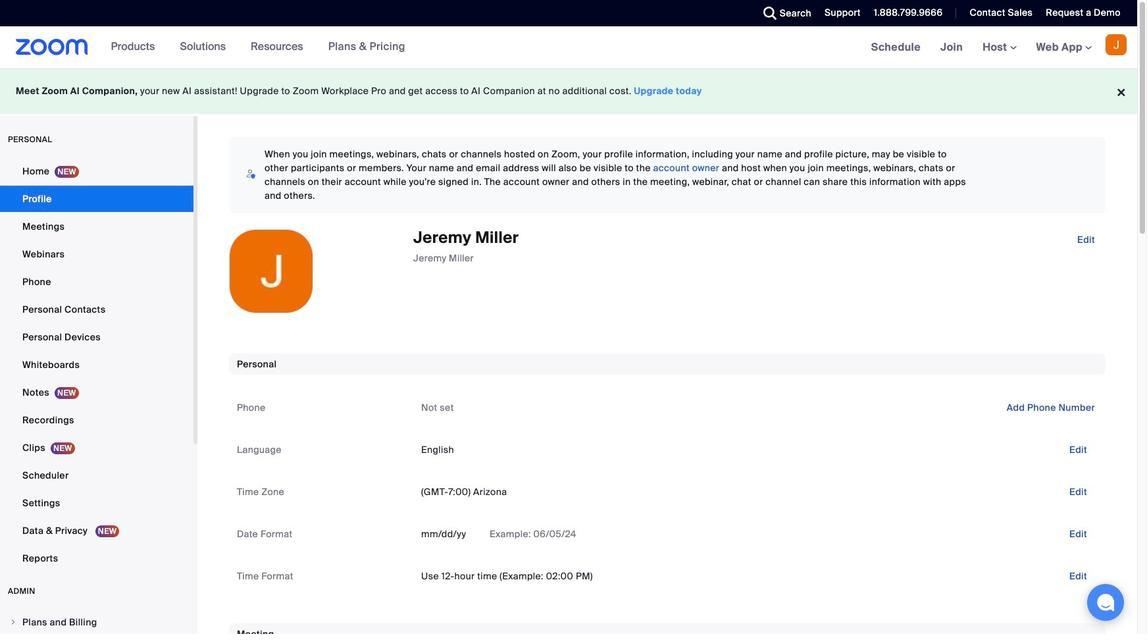 Task type: vqa. For each thing, say whether or not it's contained in the screenshot.
close ICON
no



Task type: describe. For each thing, give the bounding box(es) containing it.
zoom logo image
[[16, 39, 88, 55]]

personal menu menu
[[0, 158, 194, 573]]

product information navigation
[[88, 26, 416, 68]]

edit user photo image
[[261, 265, 282, 277]]

right image
[[9, 618, 17, 626]]



Task type: locate. For each thing, give the bounding box(es) containing it.
open chat image
[[1097, 593, 1116, 612]]

user photo image
[[230, 230, 313, 313]]

profile picture image
[[1106, 34, 1128, 55]]

meetings navigation
[[862, 26, 1138, 69]]

footer
[[0, 68, 1138, 114]]

banner
[[0, 26, 1138, 69]]

menu item
[[0, 610, 194, 634]]



